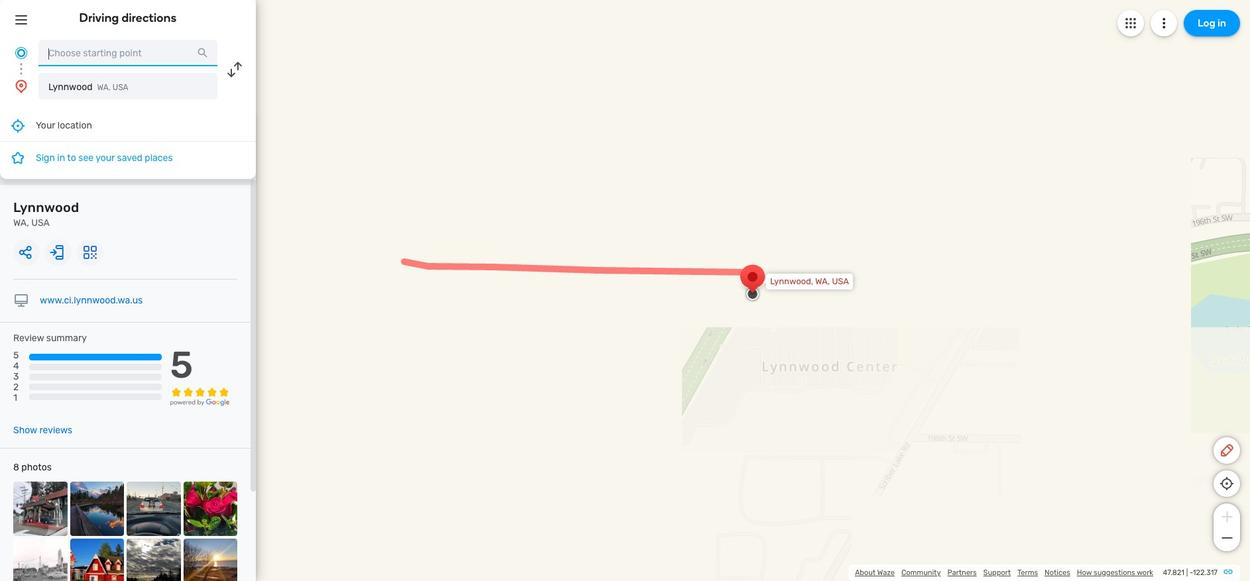 Task type: describe. For each thing, give the bounding box(es) containing it.
4
[[13, 361, 19, 372]]

0 vertical spatial lynnwood wa, usa
[[48, 82, 128, 93]]

notices link
[[1045, 569, 1071, 578]]

waze
[[878, 569, 895, 578]]

review
[[13, 333, 44, 344]]

show reviews
[[13, 425, 72, 436]]

www.ci.lynnwood.wa.us link
[[40, 295, 143, 306]]

47.821
[[1164, 569, 1185, 578]]

notices
[[1045, 569, 1071, 578]]

2 horizontal spatial usa
[[832, 277, 850, 286]]

pencil image
[[1220, 443, 1236, 459]]

0 vertical spatial lynnwood
[[48, 82, 93, 93]]

support link
[[984, 569, 1011, 578]]

1 vertical spatial lynnwood wa, usa
[[13, 200, 79, 229]]

image 7 of lynnwood, lynnwood image
[[127, 539, 181, 582]]

zoom out image
[[1219, 531, 1236, 546]]

how
[[1078, 569, 1092, 578]]

47.821 | -122.317
[[1164, 569, 1218, 578]]

link image
[[1224, 567, 1234, 578]]

5 for 5 4 3 2 1
[[13, 350, 19, 361]]

recenter image
[[10, 118, 26, 134]]

lynnwood, wa, usa
[[771, 277, 850, 286]]

3
[[13, 372, 19, 383]]

5 4 3 2 1
[[13, 350, 19, 404]]

work
[[1137, 569, 1154, 578]]

show
[[13, 425, 37, 436]]

lynnwood,
[[771, 277, 814, 286]]

|
[[1187, 569, 1189, 578]]

community link
[[902, 569, 941, 578]]

about waze link
[[855, 569, 895, 578]]

zoom in image
[[1219, 509, 1236, 525]]

image 2 of lynnwood, lynnwood image
[[70, 482, 124, 536]]

1 vertical spatial lynnwood
[[13, 200, 79, 216]]

suggestions
[[1094, 569, 1136, 578]]

community
[[902, 569, 941, 578]]

how suggestions work link
[[1078, 569, 1154, 578]]

8 photos
[[13, 462, 52, 474]]

directions
[[122, 11, 177, 25]]

1 vertical spatial wa,
[[13, 218, 29, 229]]

photos
[[21, 462, 52, 474]]



Task type: vqa. For each thing, say whether or not it's contained in the screenshot.
rightmost road closed image
no



Task type: locate. For each thing, give the bounding box(es) containing it.
wa, right lynnwood,
[[816, 277, 830, 286]]

lynnwood
[[48, 82, 93, 93], [13, 200, 79, 216]]

terms
[[1018, 569, 1039, 578]]

-
[[1190, 569, 1194, 578]]

terms link
[[1018, 569, 1039, 578]]

0 horizontal spatial 5
[[13, 350, 19, 361]]

support
[[984, 569, 1011, 578]]

5 for 5
[[170, 344, 193, 387]]

1
[[13, 393, 17, 404]]

wa,
[[97, 83, 111, 92], [13, 218, 29, 229], [816, 277, 830, 286]]

about waze community partners support terms notices how suggestions work
[[855, 569, 1154, 578]]

0 vertical spatial wa,
[[97, 83, 111, 92]]

lynnwood right location image
[[48, 82, 93, 93]]

1 horizontal spatial 5
[[170, 344, 193, 387]]

driving directions
[[79, 11, 177, 25]]

1 horizontal spatial usa
[[113, 83, 128, 92]]

image 4 of lynnwood, lynnwood image
[[183, 482, 237, 536]]

computer image
[[13, 293, 29, 309]]

partners link
[[948, 569, 977, 578]]

0 horizontal spatial usa
[[31, 218, 50, 229]]

review summary
[[13, 333, 87, 344]]

usa
[[113, 83, 128, 92], [31, 218, 50, 229], [832, 277, 850, 286]]

current location image
[[13, 45, 29, 61]]

image 3 of lynnwood, lynnwood image
[[127, 482, 181, 536]]

1 horizontal spatial wa,
[[97, 83, 111, 92]]

wa, down star image
[[13, 218, 29, 229]]

star image
[[10, 150, 26, 166]]

lynnwood wa, usa down star image
[[13, 200, 79, 229]]

122.317
[[1194, 569, 1218, 578]]

0 vertical spatial usa
[[113, 83, 128, 92]]

2 horizontal spatial wa,
[[816, 277, 830, 286]]

about
[[855, 569, 876, 578]]

lynnwood wa, usa
[[48, 82, 128, 93], [13, 200, 79, 229]]

image 6 of lynnwood, lynnwood image
[[70, 539, 124, 582]]

partners
[[948, 569, 977, 578]]

5 inside 5 4 3 2 1
[[13, 350, 19, 361]]

driving
[[79, 11, 119, 25]]

lynnwood wa, usa down choose starting point text field
[[48, 82, 128, 93]]

image 8 of lynnwood, lynnwood image
[[183, 539, 237, 582]]

list box
[[0, 110, 256, 179]]

1 vertical spatial usa
[[31, 218, 50, 229]]

image 5 of lynnwood, lynnwood image
[[13, 539, 67, 582]]

image 1 of lynnwood, lynnwood image
[[13, 482, 67, 536]]

5
[[170, 344, 193, 387], [13, 350, 19, 361]]

reviews
[[39, 425, 72, 436]]

Choose starting point text field
[[38, 40, 218, 66]]

0 horizontal spatial wa,
[[13, 218, 29, 229]]

wa, down choose starting point text field
[[97, 83, 111, 92]]

2 vertical spatial wa,
[[816, 277, 830, 286]]

2
[[13, 382, 19, 394]]

location image
[[13, 78, 29, 94]]

lynnwood down star image
[[13, 200, 79, 216]]

www.ci.lynnwood.wa.us
[[40, 295, 143, 306]]

8
[[13, 462, 19, 474]]

summary
[[46, 333, 87, 344]]

2 vertical spatial usa
[[832, 277, 850, 286]]



